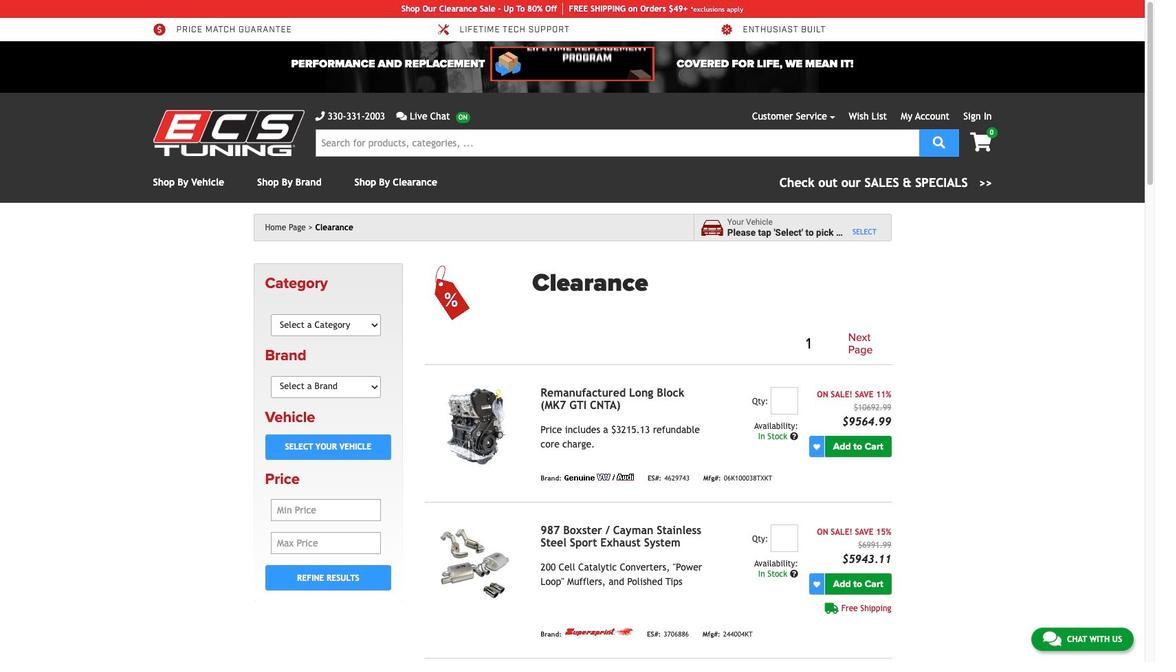Task type: vqa. For each thing, say whether or not it's contained in the screenshot.
ES#4629743 - 06k100038txKT - Remanufactured Long Block (MK7 GTI CNTA) - Price includes a $3215.13 refundable core charge. - Genuine Volkswagen Audi - Volkswagen image at the bottom left
yes



Task type: locate. For each thing, give the bounding box(es) containing it.
None number field
[[771, 387, 798, 415], [771, 525, 798, 552], [771, 387, 798, 415], [771, 525, 798, 552]]

add to wish list image
[[813, 443, 820, 450], [813, 581, 820, 588]]

2 add to wish list image from the top
[[813, 581, 820, 588]]

1 vertical spatial add to wish list image
[[813, 581, 820, 588]]

0 vertical spatial question circle image
[[790, 433, 798, 441]]

1 question circle image from the top
[[790, 433, 798, 441]]

2 question circle image from the top
[[790, 570, 798, 578]]

genuine volkswagen audi - corporate logo image
[[564, 474, 634, 481]]

add to wish list image for genuine volkswagen audi - corporate logo at the bottom of page
[[813, 443, 820, 450]]

phone image
[[315, 111, 325, 121]]

1 add to wish list image from the top
[[813, 443, 820, 450]]

question circle image
[[790, 433, 798, 441], [790, 570, 798, 578]]

1 vertical spatial question circle image
[[790, 570, 798, 578]]

comments image
[[396, 111, 407, 121]]

supersprint - corporate logo image
[[564, 628, 633, 637]]

0 vertical spatial add to wish list image
[[813, 443, 820, 450]]

search image
[[933, 136, 945, 148]]

comments image
[[1043, 630, 1062, 647]]

Min Price number field
[[271, 499, 381, 521]]



Task type: describe. For each thing, give the bounding box(es) containing it.
question circle image for "add to wish list" icon associated with "supersprint - corporate logo"
[[790, 570, 798, 578]]

paginated product list navigation navigation
[[532, 329, 891, 359]]

lifetime replacement program banner image
[[491, 47, 654, 81]]

es#3706886 - 244004kt - 987 boxster / cayman stainless steel sport exhaust system - 200 cell catalytic converters, "power loop" mufflers, and polished tips - supersprint - porsche image
[[425, 525, 530, 603]]

Search text field
[[315, 129, 919, 157]]

shopping cart image
[[970, 133, 992, 152]]

ecs tuning image
[[153, 110, 304, 156]]

Max Price number field
[[271, 532, 381, 554]]

add to wish list image for "supersprint - corporate logo"
[[813, 581, 820, 588]]

question circle image for "add to wish list" icon associated with genuine volkswagen audi - corporate logo at the bottom of page
[[790, 433, 798, 441]]

es#4629743 - 06k100038txkt - remanufactured long block (mk7 gti cnta) - price includes a $3215.13 refundable core charge. - genuine volkswagen audi - volkswagen image
[[425, 387, 530, 466]]



